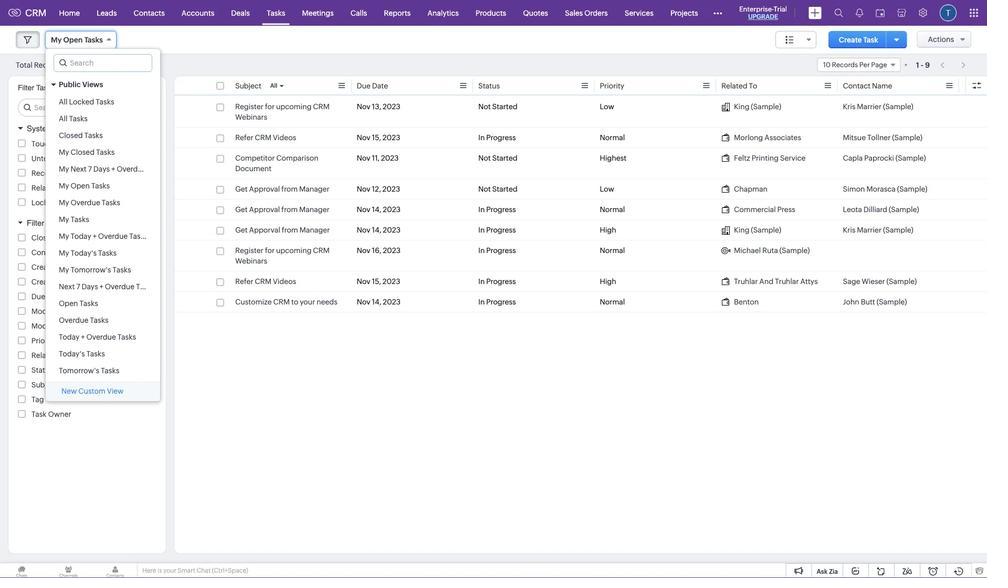 Task type: vqa. For each thing, say whether or not it's contained in the screenshot.
Lead Source
no



Task type: locate. For each thing, give the bounding box(es) containing it.
nov 15, 2023 for high
[[357, 277, 401, 286]]

reports link
[[376, 0, 419, 25]]

system defined filters button
[[8, 119, 166, 138]]

overdue down open tasks at the left bottom of page
[[59, 316, 88, 325]]

nov 14, 2023 up nov 16, 2023
[[357, 226, 401, 234]]

2 progress from the top
[[487, 205, 516, 214]]

2023 for benton link at the bottom of page
[[383, 298, 401, 306]]

webinars down apporval
[[235, 257, 268, 265]]

15,
[[372, 133, 381, 142], [372, 277, 381, 286]]

meetings
[[302, 9, 334, 17]]

1 register from the top
[[235, 102, 264, 111]]

marrier for high
[[858, 226, 882, 234]]

refer crm videos
[[235, 133, 296, 142], [235, 277, 296, 286]]

9 up public
[[64, 61, 68, 69]]

2 register from the top
[[235, 246, 264, 255]]

+ up my open tasks option
[[111, 165, 115, 173]]

1 created from the top
[[31, 263, 59, 272]]

1 vertical spatial task
[[31, 410, 47, 419]]

feltz printing service link
[[722, 153, 806, 163]]

get approval from manager link
[[235, 184, 330, 194], [235, 204, 330, 215]]

0 vertical spatial low
[[600, 102, 615, 111]]

not for nov 13, 2023
[[479, 102, 491, 111]]

date up nov 13, 2023
[[372, 82, 388, 90]]

manager up get apporval from manager link
[[299, 205, 330, 214]]

1 modified from the top
[[31, 307, 62, 316]]

0 vertical spatial due
[[357, 82, 371, 90]]

calendar image
[[876, 9, 885, 17]]

1 vertical spatial low
[[600, 185, 615, 193]]

(sample) right paprocki
[[896, 154, 927, 162]]

time for closed time
[[57, 234, 74, 242]]

1 approval from the top
[[249, 185, 280, 193]]

2023 for 'michael ruta (sample)' link
[[383, 246, 401, 255]]

0 vertical spatial action
[[58, 169, 80, 177]]

records inside field
[[833, 61, 859, 69]]

record action
[[31, 169, 80, 177]]

0 vertical spatial nov 15, 2023
[[357, 133, 401, 142]]

2 high from the top
[[600, 277, 617, 286]]

1 vertical spatial due
[[31, 293, 45, 301]]

in progress for commercial
[[479, 205, 516, 214]]

1 vertical spatial action
[[89, 184, 111, 192]]

in progress for michael
[[479, 246, 516, 255]]

1 marrier from the top
[[858, 102, 882, 111]]

task right create
[[864, 35, 879, 44]]

webinars up competitor
[[235, 113, 268, 121]]

sage
[[844, 277, 861, 286]]

0 horizontal spatial task
[[31, 410, 47, 419]]

2 vertical spatial not
[[479, 185, 491, 193]]

today's up tomorrow's tasks at left
[[59, 350, 85, 358]]

quotes
[[523, 9, 549, 17]]

0 vertical spatial closed
[[59, 131, 83, 140]]

1 horizontal spatial truhlar
[[776, 277, 799, 286]]

2 vertical spatial from
[[282, 226, 298, 234]]

1 vertical spatial to
[[59, 352, 67, 360]]

1 vertical spatial filter
[[27, 218, 44, 228]]

0 vertical spatial get
[[235, 185, 248, 193]]

+ inside option
[[81, 333, 85, 342]]

nov left 16,
[[357, 246, 371, 255]]

nov 15, 2023
[[357, 133, 401, 142], [357, 277, 401, 286]]

kris marrier (sample) link for high
[[844, 225, 914, 235]]

2 started from the top
[[493, 154, 518, 162]]

king (sample) down commercial press link
[[735, 226, 782, 234]]

2 vertical spatial by
[[64, 307, 72, 316]]

action up my overdue tasks option
[[89, 184, 111, 192]]

2 from from the top
[[282, 205, 298, 214]]

1 for from the top
[[265, 102, 275, 111]]

2 created from the top
[[31, 278, 59, 286]]

from down competitor comparison document 'link'
[[282, 185, 298, 193]]

manager
[[299, 185, 330, 193], [299, 205, 330, 214], [300, 226, 330, 234]]

my inside field
[[51, 36, 62, 44]]

1 horizontal spatial status
[[479, 82, 500, 90]]

2 approval from the top
[[249, 205, 280, 214]]

6 nov from the top
[[357, 226, 371, 234]]

1 14, from the top
[[372, 205, 382, 214]]

0 vertical spatial webinars
[[235, 113, 268, 121]]

0 vertical spatial status
[[479, 82, 500, 90]]

3 from from the top
[[282, 226, 298, 234]]

0 vertical spatial related to
[[722, 82, 758, 90]]

open up the overdue tasks
[[59, 299, 78, 308]]

created by
[[31, 263, 69, 272]]

my down closed time
[[59, 249, 69, 257]]

2 vertical spatial time
[[64, 322, 80, 330]]

(sample) up 'michael ruta (sample)' link
[[752, 226, 782, 234]]

10 Records Per Page field
[[818, 58, 901, 72]]

register up competitor
[[235, 102, 264, 111]]

contact name down closed time
[[31, 249, 81, 257]]

open up the my overdue tasks
[[71, 182, 90, 190]]

2 modified from the top
[[31, 322, 62, 330]]

my for my closed tasks option on the left top of page
[[59, 148, 69, 157]]

low
[[600, 102, 615, 111], [600, 185, 615, 193]]

16,
[[372, 246, 382, 255]]

refer crm videos link for normal
[[235, 132, 296, 143]]

open tasks
[[59, 299, 98, 308]]

2 videos from the top
[[273, 277, 296, 286]]

3 in progress from the top
[[479, 226, 516, 234]]

0 vertical spatial kris
[[844, 102, 856, 111]]

my tasks option
[[46, 211, 160, 228]]

2 in from the top
[[479, 205, 485, 214]]

low down highest
[[600, 185, 615, 193]]

2 not started from the top
[[479, 154, 518, 162]]

nov for 'michael ruta (sample)' link
[[357, 246, 371, 255]]

john
[[844, 298, 860, 306]]

manager for high
[[300, 226, 330, 234]]

3 get from the top
[[235, 226, 248, 234]]

apporval
[[249, 226, 280, 234]]

1 vertical spatial not
[[479, 154, 491, 162]]

1 nov from the top
[[357, 102, 371, 111]]

here
[[142, 567, 156, 575]]

overdue
[[117, 165, 146, 173], [71, 199, 100, 207], [98, 232, 128, 241], [105, 283, 135, 291], [59, 316, 88, 325], [86, 333, 116, 342]]

upcoming
[[276, 102, 312, 111], [276, 246, 312, 255]]

1 vertical spatial kris
[[844, 226, 856, 234]]

nov
[[357, 102, 371, 111], [357, 133, 371, 142], [357, 154, 371, 162], [357, 185, 371, 193], [357, 205, 371, 214], [357, 226, 371, 234], [357, 246, 371, 255], [357, 277, 371, 286], [357, 298, 371, 306]]

3 normal from the top
[[600, 246, 625, 255]]

1 vertical spatial today's
[[59, 350, 85, 358]]

0 vertical spatial your
[[300, 298, 315, 306]]

2 14, from the top
[[372, 226, 382, 234]]

king (sample) link up morlong
[[722, 101, 782, 112]]

get approval from manager for nov 12, 2023
[[235, 185, 330, 193]]

3 not started from the top
[[479, 185, 518, 193]]

progress for commercial
[[487, 205, 516, 214]]

2 get approval from manager from the top
[[235, 205, 330, 214]]

time up open tasks at the left bottom of page
[[60, 278, 77, 286]]

nov 14, 2023 for get apporval from manager
[[357, 226, 401, 234]]

overdue down "overdue tasks" option
[[86, 333, 116, 342]]

1 vertical spatial register for upcoming crm webinars
[[235, 246, 330, 265]]

1 get from the top
[[235, 185, 248, 193]]

locked up the filter by fields
[[31, 198, 57, 207]]

5 progress from the top
[[487, 277, 516, 286]]

manager for low
[[299, 185, 330, 193]]

0 horizontal spatial truhlar
[[735, 277, 758, 286]]

started for nov 13, 2023
[[493, 102, 518, 111]]

2 in progress from the top
[[479, 205, 516, 214]]

1 truhlar from the left
[[735, 277, 758, 286]]

0 vertical spatial time
[[57, 234, 74, 242]]

(sample) inside sage wieser (sample) link
[[887, 277, 918, 286]]

1 king (sample) from the top
[[735, 102, 782, 111]]

get inside get apporval from manager link
[[235, 226, 248, 234]]

task inside button
[[864, 35, 879, 44]]

upcoming up comparison in the top of the page
[[276, 102, 312, 111]]

15, down 16,
[[372, 277, 381, 286]]

0 horizontal spatial related to
[[31, 352, 67, 360]]

refer for normal
[[235, 133, 254, 142]]

1 kris from the top
[[844, 102, 856, 111]]

1 vertical spatial not started
[[479, 154, 518, 162]]

0 vertical spatial not
[[479, 102, 491, 111]]

today
[[71, 232, 91, 241], [59, 333, 80, 342]]

14, down 12,
[[372, 205, 382, 214]]

get for low
[[235, 185, 248, 193]]

2 low from the top
[[600, 185, 615, 193]]

4 normal from the top
[[600, 298, 625, 306]]

14, up 16,
[[372, 226, 382, 234]]

kris marrier (sample) link up tollner
[[844, 101, 914, 112]]

1 refer from the top
[[235, 133, 254, 142]]

created up created time
[[31, 263, 59, 272]]

my closed tasks option
[[46, 144, 160, 161]]

3 nov 14, 2023 from the top
[[357, 298, 401, 306]]

michael
[[735, 246, 761, 255]]

time down open tasks at the left bottom of page
[[64, 322, 80, 330]]

smart
[[178, 567, 195, 575]]

my open tasks up the my overdue tasks
[[59, 182, 110, 190]]

upcoming down get apporval from manager link
[[276, 246, 312, 255]]

(sample) up the morlong associates
[[752, 102, 782, 111]]

4 progress from the top
[[487, 246, 516, 255]]

1 vertical spatial 15,
[[372, 277, 381, 286]]

1 vertical spatial marrier
[[858, 226, 882, 234]]

0 horizontal spatial due
[[31, 293, 45, 301]]

(sample) inside john butt (sample) link
[[877, 298, 908, 306]]

fields
[[58, 218, 79, 228]]

by up the overdue tasks
[[64, 307, 72, 316]]

next up open tasks at the left bottom of page
[[59, 283, 75, 291]]

upcoming for nov 13, 2023
[[276, 102, 312, 111]]

tag
[[31, 396, 44, 404]]

my down untouched records
[[59, 165, 69, 173]]

2 nov 15, 2023 from the top
[[357, 277, 401, 286]]

2 kris marrier (sample) from the top
[[844, 226, 914, 234]]

upcoming for nov 16, 2023
[[276, 246, 312, 255]]

records up my closed tasks
[[63, 140, 91, 148]]

1 vertical spatial register for upcoming crm webinars link
[[235, 245, 347, 266]]

signals element
[[850, 0, 870, 26]]

by inside "dropdown button"
[[47, 218, 56, 228]]

overdue up filter by fields "dropdown button"
[[71, 199, 100, 207]]

1 in progress from the top
[[479, 133, 516, 142]]

register for nov 13, 2023
[[235, 102, 264, 111]]

sage wieser (sample)
[[844, 277, 918, 286]]

(sample) down leota dilliard (sample) link
[[884, 226, 914, 234]]

overdue tasks option
[[46, 312, 160, 329]]

1 kris marrier (sample) from the top
[[844, 102, 914, 111]]

0 vertical spatial register for upcoming crm webinars link
[[235, 101, 347, 122]]

contact down 10 records per page
[[844, 82, 871, 90]]

1 upcoming from the top
[[276, 102, 312, 111]]

nov left 13,
[[357, 102, 371, 111]]

mitsue tollner (sample)
[[844, 133, 923, 142]]

my up created time
[[59, 266, 69, 274]]

associates
[[765, 133, 802, 142]]

1 - 9
[[917, 61, 931, 69]]

my for my overdue tasks option
[[59, 199, 69, 207]]

1 not started from the top
[[479, 102, 518, 111]]

closed tasks option
[[46, 127, 160, 144]]

king up morlong
[[735, 102, 750, 111]]

1 vertical spatial nov 14, 2023
[[357, 226, 401, 234]]

page
[[872, 61, 888, 69]]

chapman
[[735, 185, 768, 193]]

webinars
[[235, 113, 268, 121], [235, 257, 268, 265]]

marrier for low
[[858, 102, 882, 111]]

today's tasks
[[59, 350, 105, 358]]

time for created time
[[60, 278, 77, 286]]

get approval from manager down competitor comparison document on the top left
[[235, 185, 330, 193]]

today's inside the my today's tasks option
[[71, 249, 97, 257]]

modified by
[[31, 307, 72, 316]]

0 vertical spatial videos
[[273, 133, 296, 142]]

kris down leota at top
[[844, 226, 856, 234]]

+ down my tomorrow's tasks option
[[100, 283, 103, 291]]

commercial
[[735, 205, 776, 214]]

my today's tasks option
[[46, 245, 160, 262]]

started
[[493, 102, 518, 111], [493, 154, 518, 162], [493, 185, 518, 193]]

my today + overdue tasks
[[59, 232, 148, 241]]

3 started from the top
[[493, 185, 518, 193]]

my up total records 9 on the top of page
[[51, 36, 62, 44]]

highest
[[600, 154, 627, 162]]

get approval from manager link up 'get apporval from manager'
[[235, 204, 330, 215]]

paprocki
[[865, 154, 895, 162]]

nov up nov 11, 2023
[[357, 133, 371, 142]]

next 7 days + overdue tasks option
[[46, 278, 160, 295]]

2 king (sample) link from the top
[[722, 225, 782, 235]]

filter down total
[[18, 84, 34, 92]]

action up related records action
[[58, 169, 80, 177]]

date down created time
[[47, 293, 63, 301]]

records for related
[[59, 184, 87, 192]]

videos for high
[[273, 277, 296, 286]]

by for created
[[60, 263, 69, 272]]

trial
[[774, 5, 788, 13]]

1 vertical spatial date
[[47, 293, 63, 301]]

0 vertical spatial 14,
[[372, 205, 382, 214]]

task down tag at the bottom left
[[31, 410, 47, 419]]

by up created time
[[60, 263, 69, 272]]

kris marrier (sample) link for low
[[844, 101, 914, 112]]

refer crm videos link up customize
[[235, 276, 296, 287]]

2 truhlar from the left
[[776, 277, 799, 286]]

7 down my closed tasks
[[88, 165, 92, 173]]

due date up 13,
[[357, 82, 388, 90]]

butt
[[862, 298, 876, 306]]

4 nov from the top
[[357, 185, 371, 193]]

1 king from the top
[[735, 102, 750, 111]]

ask
[[817, 568, 828, 575]]

related records action
[[31, 184, 111, 192]]

1 kris marrier (sample) link from the top
[[844, 101, 914, 112]]

get approval from manager for nov 14, 2023
[[235, 205, 330, 214]]

(ctrl+space)
[[212, 567, 248, 575]]

dilliard
[[864, 205, 888, 214]]

7 inside option
[[76, 283, 80, 291]]

my open tasks inside option
[[59, 182, 110, 190]]

1 normal from the top
[[600, 133, 625, 142]]

leota dilliard (sample)
[[844, 205, 920, 214]]

closed
[[59, 131, 83, 140], [71, 148, 95, 157], [31, 234, 55, 242]]

refer crm videos for high
[[235, 277, 296, 286]]

1 videos from the top
[[273, 133, 296, 142]]

0 vertical spatial register
[[235, 102, 264, 111]]

Search text field
[[54, 55, 152, 71], [18, 99, 158, 116]]

1 king (sample) link from the top
[[722, 101, 782, 112]]

king (sample) link down the commercial
[[722, 225, 782, 235]]

14, right needs
[[372, 298, 382, 306]]

9
[[926, 61, 931, 69], [64, 61, 68, 69]]

contacts image
[[94, 564, 137, 579]]

nov 13, 2023
[[357, 102, 401, 111]]

0 vertical spatial all
[[270, 82, 278, 89]]

1 horizontal spatial priority
[[600, 82, 625, 90]]

0 vertical spatial get approval from manager link
[[235, 184, 330, 194]]

records up the my overdue tasks
[[59, 184, 87, 192]]

0 horizontal spatial 7
[[76, 283, 80, 291]]

my overdue tasks
[[59, 199, 120, 207]]

in progress for king
[[479, 226, 516, 234]]

1 vertical spatial by
[[60, 263, 69, 272]]

1 horizontal spatial your
[[300, 298, 315, 306]]

1 vertical spatial today
[[59, 333, 80, 342]]

register for upcoming crm webinars down get apporval from manager link
[[235, 246, 330, 265]]

refer crm videos up competitor
[[235, 133, 296, 142]]

1 nov 14, 2023 from the top
[[357, 205, 401, 214]]

4 in from the top
[[479, 246, 485, 255]]

navigation
[[936, 57, 972, 73]]

0 vertical spatial task
[[864, 35, 879, 44]]

0 vertical spatial started
[[493, 102, 518, 111]]

today's tasks option
[[46, 346, 160, 363]]

register for upcoming crm webinars link up comparison in the top of the page
[[235, 101, 347, 122]]

products
[[476, 9, 507, 17]]

1 in from the top
[[479, 133, 485, 142]]

closed for closed time
[[31, 234, 55, 242]]

8 nov from the top
[[357, 277, 371, 286]]

1 vertical spatial created
[[31, 278, 59, 286]]

(sample) right the ruta
[[780, 246, 810, 255]]

subject
[[235, 82, 262, 90], [31, 381, 58, 389]]

today's up "my tomorrow's tasks"
[[71, 249, 97, 257]]

get approval from manager link down competitor comparison document on the top left
[[235, 184, 330, 194]]

nov 12, 2023
[[357, 185, 400, 193]]

0 vertical spatial today's
[[71, 249, 97, 257]]

nov down nov 16, 2023
[[357, 277, 371, 286]]

contact up created by
[[31, 249, 59, 257]]

(sample) right morasca
[[898, 185, 928, 193]]

progress
[[487, 133, 516, 142], [487, 205, 516, 214], [487, 226, 516, 234], [487, 246, 516, 255], [487, 277, 516, 286], [487, 298, 516, 306]]

my for my tomorrow's tasks option
[[59, 266, 69, 274]]

truhlar and truhlar attys
[[735, 277, 818, 286]]

2 refer crm videos link from the top
[[235, 276, 296, 287]]

5 nov from the top
[[357, 205, 371, 214]]

contact
[[844, 82, 871, 90], [31, 249, 59, 257]]

1 vertical spatial approval
[[249, 205, 280, 214]]

None field
[[776, 31, 817, 48]]

0 horizontal spatial status
[[31, 366, 53, 375]]

0 vertical spatial priority
[[600, 82, 625, 90]]

nov left 12,
[[357, 185, 371, 193]]

1 low from the top
[[600, 102, 615, 111]]

due date
[[357, 82, 388, 90], [31, 293, 63, 301]]

due up nov 13, 2023
[[357, 82, 371, 90]]

1 vertical spatial kris marrier (sample)
[[844, 226, 914, 234]]

1 15, from the top
[[372, 133, 381, 142]]

0 vertical spatial contact
[[844, 82, 871, 90]]

1 vertical spatial subject
[[31, 381, 58, 389]]

1 get approval from manager link from the top
[[235, 184, 330, 194]]

1 webinars from the top
[[235, 113, 268, 121]]

3 14, from the top
[[372, 298, 382, 306]]

1 nov 15, 2023 from the top
[[357, 133, 401, 142]]

my open tasks option
[[46, 178, 160, 194]]

nov 14, 2023 down nov 12, 2023
[[357, 205, 401, 214]]

tasks inside option
[[118, 333, 136, 342]]

search image
[[835, 8, 844, 17]]

days down "my tomorrow's tasks"
[[82, 283, 98, 291]]

create menu element
[[803, 0, 829, 25]]

3 progress from the top
[[487, 226, 516, 234]]

manager down competitor comparison document 'link'
[[299, 185, 330, 193]]

0 vertical spatial name
[[873, 82, 893, 90]]

created
[[31, 263, 59, 272], [31, 278, 59, 286]]

all tasks option
[[46, 110, 160, 127]]

marrier down dilliard
[[858, 226, 882, 234]]

4 in progress from the top
[[479, 246, 516, 255]]

started for nov 12, 2023
[[493, 185, 518, 193]]

profile element
[[934, 0, 964, 25]]

my tomorrow's tasks option
[[46, 262, 160, 278]]

0 vertical spatial kris marrier (sample)
[[844, 102, 914, 111]]

upgrade
[[749, 13, 779, 20]]

0 vertical spatial modified
[[31, 307, 62, 316]]

1 vertical spatial contact name
[[31, 249, 81, 257]]

1 progress from the top
[[487, 133, 516, 142]]

0 vertical spatial created
[[31, 263, 59, 272]]

created for created by
[[31, 263, 59, 272]]

3 nov from the top
[[357, 154, 371, 162]]

nov 15, 2023 down nov 16, 2023
[[357, 277, 401, 286]]

competitor
[[235, 154, 275, 162]]

get for high
[[235, 226, 248, 234]]

0 horizontal spatial date
[[47, 293, 63, 301]]

from for high
[[282, 226, 298, 234]]

0 vertical spatial manager
[[299, 185, 330, 193]]

filter inside filter by fields "dropdown button"
[[27, 218, 44, 228]]

morasca
[[867, 185, 896, 193]]

2 king from the top
[[735, 226, 750, 234]]

webinars for nov 16, 2023
[[235, 257, 268, 265]]

king (sample) up morlong associates link
[[735, 102, 782, 111]]

filters
[[85, 124, 106, 133]]

refer crm videos up customize
[[235, 277, 296, 286]]

2 marrier from the top
[[858, 226, 882, 234]]

0 horizontal spatial 9
[[64, 61, 68, 69]]

2 register for upcoming crm webinars link from the top
[[235, 245, 347, 266]]

mitsue tollner (sample) link
[[844, 132, 923, 143]]

2 webinars from the top
[[235, 257, 268, 265]]

0 vertical spatial my open tasks
[[51, 36, 103, 44]]

row group
[[174, 97, 988, 313]]

king (sample) for high
[[735, 226, 782, 234]]

refer crm videos link up competitor
[[235, 132, 296, 143]]

1 vertical spatial from
[[282, 205, 298, 214]]

2 upcoming from the top
[[276, 246, 312, 255]]

to up morlong
[[749, 82, 758, 90]]

closed inside closed tasks option
[[59, 131, 83, 140]]

0 vertical spatial to
[[749, 82, 758, 90]]

nov for benton link at the bottom of page
[[357, 298, 371, 306]]

nov for morlong associates link
[[357, 133, 371, 142]]

1 vertical spatial 7
[[76, 283, 80, 291]]

tasks link
[[258, 0, 294, 25]]

1 vertical spatial contact
[[31, 249, 59, 257]]

2 nov from the top
[[357, 133, 371, 142]]

due up modified by
[[31, 293, 45, 301]]

1 register for upcoming crm webinars link from the top
[[235, 101, 347, 122]]

2 for from the top
[[265, 246, 275, 255]]

quotes link
[[515, 0, 557, 25]]

2023 for king (sample) link corresponding to high
[[383, 226, 401, 234]]

from
[[282, 185, 298, 193], [282, 205, 298, 214], [282, 226, 298, 234]]

1 get approval from manager from the top
[[235, 185, 330, 193]]

0 horizontal spatial contact
[[31, 249, 59, 257]]

due date up modified by
[[31, 293, 63, 301]]

2 vertical spatial open
[[59, 299, 78, 308]]

signals image
[[856, 8, 864, 17]]

kris marrier (sample) up tollner
[[844, 102, 914, 111]]

created time
[[31, 278, 77, 286]]

2 15, from the top
[[372, 277, 381, 286]]

from right apporval
[[282, 226, 298, 234]]

morlong associates link
[[722, 132, 802, 143]]

1 vertical spatial your
[[163, 567, 177, 575]]

9 inside total records 9
[[64, 61, 68, 69]]

1 from from the top
[[282, 185, 298, 193]]

1 high from the top
[[600, 226, 617, 234]]

days down my closed tasks option on the left top of page
[[93, 165, 110, 173]]

1 vertical spatial name
[[61, 249, 81, 257]]

1 refer crm videos link from the top
[[235, 132, 296, 143]]

2 not from the top
[[479, 154, 491, 162]]

2 vertical spatial nov 14, 2023
[[357, 298, 401, 306]]

truhlar up benton
[[735, 277, 758, 286]]

from for normal
[[282, 205, 298, 214]]

9 nov from the top
[[357, 298, 371, 306]]

progress for king
[[487, 226, 516, 234]]

my open tasks
[[51, 36, 103, 44], [59, 182, 110, 190]]

customize
[[235, 298, 272, 306]]

approval for nov 12, 2023
[[249, 185, 280, 193]]

my down related records action
[[59, 199, 69, 207]]

progress for michael
[[487, 246, 516, 255]]

nov right needs
[[357, 298, 371, 306]]

filter up closed time
[[27, 218, 44, 228]]

5 in from the top
[[479, 277, 485, 286]]

kris marrier (sample) for high
[[844, 226, 914, 234]]

kris for low
[[844, 102, 856, 111]]

6 in progress from the top
[[479, 298, 516, 306]]

2 kris from the top
[[844, 226, 856, 234]]

6 in from the top
[[479, 298, 485, 306]]

1 started from the top
[[493, 102, 518, 111]]

0 vertical spatial king (sample)
[[735, 102, 782, 111]]

2 vertical spatial not started
[[479, 185, 518, 193]]

2 nov 14, 2023 from the top
[[357, 226, 401, 234]]

closed tasks
[[59, 131, 103, 140]]

0 vertical spatial king (sample) link
[[722, 101, 782, 112]]

(sample) inside simon morasca (sample) link
[[898, 185, 928, 193]]

7 nov from the top
[[357, 246, 371, 255]]

0 vertical spatial refer crm videos
[[235, 133, 296, 142]]

+
[[111, 165, 115, 173], [93, 232, 97, 241], [100, 283, 103, 291], [81, 333, 85, 342]]

nov up nov 16, 2023
[[357, 226, 371, 234]]

0 vertical spatial today
[[71, 232, 91, 241]]

marrier up tollner
[[858, 102, 882, 111]]

0 vertical spatial 15,
[[372, 133, 381, 142]]

not started
[[479, 102, 518, 111], [479, 154, 518, 162], [479, 185, 518, 193]]

1 vertical spatial videos
[[273, 277, 296, 286]]

kris marrier (sample) for low
[[844, 102, 914, 111]]

feltz printing service
[[735, 154, 806, 162]]

my down record action
[[59, 182, 69, 190]]

records for 10
[[833, 61, 859, 69]]

2 vertical spatial closed
[[31, 234, 55, 242]]

14, for get apporval from manager
[[372, 226, 382, 234]]

5 in progress from the top
[[479, 277, 516, 286]]

low for chapman
[[600, 185, 615, 193]]

today's
[[71, 249, 97, 257], [59, 350, 85, 358]]

views
[[82, 80, 103, 89]]

2023 for morlong associates link
[[383, 133, 401, 142]]

in progress for morlong
[[479, 133, 516, 142]]

2 vertical spatial all
[[59, 115, 68, 123]]

2023
[[383, 102, 401, 111], [383, 133, 401, 142], [381, 154, 399, 162], [383, 185, 400, 193], [383, 205, 401, 214], [383, 226, 401, 234], [383, 246, 401, 255], [383, 277, 401, 286], [383, 298, 401, 306]]

closed down the filter by fields
[[31, 234, 55, 242]]

closed for closed tasks
[[59, 131, 83, 140]]

king (sample) link
[[722, 101, 782, 112], [722, 225, 782, 235]]

0 vertical spatial locked
[[69, 98, 94, 106]]

10
[[824, 61, 831, 69]]

mitsue
[[844, 133, 866, 142]]

2 normal from the top
[[600, 205, 625, 214]]

filter tasks by
[[18, 84, 65, 92]]

search text field up system defined filters dropdown button
[[18, 99, 158, 116]]

needs
[[317, 298, 338, 306]]

2 get approval from manager link from the top
[[235, 204, 330, 215]]

king (sample) link for low
[[722, 101, 782, 112]]

1 register for upcoming crm webinars from the top
[[235, 102, 330, 121]]

2 refer from the top
[[235, 277, 254, 286]]

9 right -
[[926, 61, 931, 69]]

1 not from the top
[[479, 102, 491, 111]]

filter for filter tasks by
[[18, 84, 34, 92]]

records down closed tasks
[[71, 154, 100, 163]]

3 in from the top
[[479, 226, 485, 234]]

due
[[357, 82, 371, 90], [31, 293, 45, 301]]

2 refer crm videos from the top
[[235, 277, 296, 286]]



Task type: describe. For each thing, give the bounding box(es) containing it.
leads link
[[88, 0, 125, 25]]

0 horizontal spatial contact name
[[31, 249, 81, 257]]

in for commercial
[[479, 205, 485, 214]]

register for upcoming crm webinars link for nov 16, 2023
[[235, 245, 347, 266]]

0 horizontal spatial priority
[[31, 337, 56, 345]]

(sample) up mitsue tollner (sample) at top
[[884, 102, 914, 111]]

normal for commercial
[[600, 205, 625, 214]]

tollner
[[868, 133, 891, 142]]

high for king (sample)
[[600, 226, 617, 234]]

my tomorrow's tasks
[[59, 266, 131, 274]]

1 vertical spatial search text field
[[18, 99, 158, 116]]

0 horizontal spatial action
[[58, 169, 80, 177]]

search element
[[829, 0, 850, 26]]

next inside option
[[59, 283, 75, 291]]

overdue inside my overdue tasks option
[[71, 199, 100, 207]]

time for modified time
[[64, 322, 80, 330]]

0 vertical spatial contact name
[[844, 82, 893, 90]]

sales orders link
[[557, 0, 617, 25]]

leota
[[844, 205, 863, 214]]

register for upcoming crm webinars link for nov 13, 2023
[[235, 101, 347, 122]]

public
[[59, 80, 81, 89]]

chats image
[[0, 564, 43, 579]]

high for truhlar and truhlar attys
[[600, 277, 617, 286]]

(sample) inside leota dilliard (sample) link
[[889, 205, 920, 214]]

deals
[[231, 9, 250, 17]]

enterprise-
[[740, 5, 774, 13]]

total
[[16, 61, 32, 69]]

0 vertical spatial tomorrow's
[[71, 266, 111, 274]]

accounts link
[[173, 0, 223, 25]]

2023 for truhlar and truhlar attys link
[[383, 277, 401, 286]]

get apporval from manager link
[[235, 225, 330, 235]]

wieser
[[862, 277, 886, 286]]

row group containing register for upcoming crm webinars
[[174, 97, 988, 313]]

1 horizontal spatial to
[[749, 82, 758, 90]]

channels image
[[47, 564, 90, 579]]

system
[[27, 124, 53, 133]]

13,
[[372, 102, 381, 111]]

king (sample) for low
[[735, 102, 782, 111]]

register for upcoming crm webinars for nov 16, 2023
[[235, 246, 330, 265]]

overdue inside the "today + overdue tasks" option
[[86, 333, 116, 342]]

nov 16, 2023
[[357, 246, 401, 255]]

commercial press link
[[722, 204, 796, 215]]

refer crm videos for normal
[[235, 133, 296, 142]]

my closed tasks
[[59, 148, 115, 157]]

1 vertical spatial related
[[31, 184, 57, 192]]

profile image
[[941, 4, 957, 21]]

and
[[760, 277, 774, 286]]

0 vertical spatial search text field
[[54, 55, 152, 71]]

deals link
[[223, 0, 258, 25]]

my for the my tasks option on the top left of the page
[[59, 215, 69, 224]]

next 7 days + overdue tasks
[[59, 283, 155, 291]]

new custom view link
[[46, 383, 160, 401]]

today's inside today's tasks option
[[59, 350, 85, 358]]

king for low
[[735, 102, 750, 111]]

(sample) inside capla paprocki (sample) link
[[896, 154, 927, 162]]

normal for morlong
[[600, 133, 625, 142]]

owner
[[48, 410, 71, 419]]

1 vertical spatial locked
[[31, 198, 57, 207]]

1 horizontal spatial name
[[873, 82, 893, 90]]

1 horizontal spatial related to
[[722, 82, 758, 90]]

webinars for nov 13, 2023
[[235, 113, 268, 121]]

filter by fields
[[27, 218, 79, 228]]

modified for modified time
[[31, 322, 62, 330]]

My Open Tasks field
[[45, 31, 117, 49]]

register for nov 16, 2023
[[235, 246, 264, 255]]

overdue inside "overdue tasks" option
[[59, 316, 88, 325]]

king for high
[[735, 226, 750, 234]]

in for truhlar
[[479, 277, 485, 286]]

created for created time
[[31, 278, 59, 286]]

my next 7 days + overdue tasks
[[59, 165, 166, 173]]

tasks inside field
[[84, 36, 103, 44]]

refer crm videos link for high
[[235, 276, 296, 287]]

nov 14, 2023 for get approval from manager
[[357, 205, 401, 214]]

truhlar and truhlar attys link
[[722, 276, 818, 287]]

overdue up the my today's tasks option
[[98, 232, 128, 241]]

videos for normal
[[273, 133, 296, 142]]

nov for commercial press link
[[357, 205, 371, 214]]

printing
[[752, 154, 779, 162]]

crm link
[[8, 7, 47, 18]]

analytics link
[[419, 0, 468, 25]]

services link
[[617, 0, 663, 25]]

projects link
[[663, 0, 707, 25]]

-
[[921, 61, 924, 69]]

for for nov 13, 2023
[[265, 102, 275, 111]]

modified for modified by
[[31, 307, 62, 316]]

days inside option
[[82, 283, 98, 291]]

my open tasks inside field
[[51, 36, 103, 44]]

get approval from manager link for nov 14, 2023
[[235, 204, 330, 215]]

projects
[[671, 9, 699, 17]]

capla paprocki (sample) link
[[844, 153, 927, 163]]

+ inside option
[[100, 283, 103, 291]]

1 vertical spatial open
[[71, 182, 90, 190]]

reports
[[384, 9, 411, 17]]

contacts
[[134, 9, 165, 17]]

2023 for the chapman link
[[383, 185, 400, 193]]

1 horizontal spatial contact
[[844, 82, 871, 90]]

john butt (sample)
[[844, 298, 908, 306]]

6 progress from the top
[[487, 298, 516, 306]]

not started for nov 13, 2023
[[479, 102, 518, 111]]

per
[[860, 61, 871, 69]]

chapman link
[[722, 184, 768, 194]]

filter by fields button
[[8, 214, 166, 232]]

approval for nov 14, 2023
[[249, 205, 280, 214]]

nov 11, 2023
[[357, 154, 399, 162]]

all locked tasks
[[59, 98, 114, 106]]

1 horizontal spatial action
[[89, 184, 111, 192]]

in progress for truhlar
[[479, 277, 516, 286]]

by for modified
[[64, 307, 72, 316]]

benton
[[735, 298, 759, 306]]

nov for the feltz printing service link at top right
[[357, 154, 371, 162]]

1 horizontal spatial due
[[357, 82, 371, 90]]

accounts
[[182, 9, 215, 17]]

0 vertical spatial due date
[[357, 82, 388, 90]]

12,
[[372, 185, 381, 193]]

chat
[[197, 567, 211, 575]]

orders
[[585, 9, 608, 17]]

overdue tasks
[[59, 316, 109, 325]]

tomorrow's tasks
[[59, 367, 119, 375]]

all for all tasks
[[59, 115, 68, 123]]

sales orders
[[565, 9, 608, 17]]

create task
[[840, 35, 879, 44]]

0 horizontal spatial your
[[163, 567, 177, 575]]

manager for normal
[[299, 205, 330, 214]]

+ up the 'my today's tasks'
[[93, 232, 97, 241]]

by
[[57, 84, 65, 92]]

1 horizontal spatial 7
[[88, 165, 92, 173]]

all locked tasks option
[[46, 94, 160, 110]]

service
[[781, 154, 806, 162]]

commercial press
[[735, 205, 796, 214]]

actions
[[929, 35, 955, 44]]

14, for customize crm to your needs
[[372, 298, 382, 306]]

capla
[[844, 154, 863, 162]]

records for untouched
[[71, 154, 100, 163]]

closed time
[[31, 234, 74, 242]]

michael ruta (sample) link
[[722, 245, 810, 256]]

0 vertical spatial subject
[[235, 82, 262, 90]]

0 horizontal spatial name
[[61, 249, 81, 257]]

in for morlong
[[479, 133, 485, 142]]

progress for truhlar
[[487, 277, 516, 286]]

today inside option
[[59, 333, 80, 342]]

1 horizontal spatial date
[[372, 82, 388, 90]]

closed inside my closed tasks option
[[71, 148, 95, 157]]

9 for 1 - 9
[[926, 61, 931, 69]]

Other Modules field
[[707, 4, 730, 21]]

14, for get approval from manager
[[372, 205, 382, 214]]

refer for high
[[235, 277, 254, 286]]

open inside field
[[63, 36, 83, 44]]

(sample) inside 'michael ruta (sample)' link
[[780, 246, 810, 255]]

0 horizontal spatial to
[[59, 352, 67, 360]]

my tasks
[[59, 215, 89, 224]]

for for nov 16, 2023
[[265, 246, 275, 255]]

all tasks
[[59, 115, 88, 123]]

open tasks option
[[46, 295, 160, 312]]

records for touched
[[63, 140, 91, 148]]

here is your smart chat (ctrl+space)
[[142, 567, 248, 575]]

1 vertical spatial related to
[[31, 352, 67, 360]]

enterprise-trial upgrade
[[740, 5, 788, 20]]

2 vertical spatial related
[[31, 352, 57, 360]]

zia
[[830, 568, 839, 575]]

normal for michael
[[600, 246, 625, 255]]

leads
[[97, 9, 117, 17]]

register for upcoming crm webinars for nov 13, 2023
[[235, 102, 330, 121]]

ruta
[[763, 246, 779, 255]]

in for michael
[[479, 246, 485, 255]]

0 vertical spatial next
[[71, 165, 87, 173]]

customize crm to your needs
[[235, 298, 338, 306]]

competitor comparison document link
[[235, 153, 347, 174]]

tomorrow's tasks option
[[46, 363, 160, 379]]

filter for filter by fields
[[27, 218, 44, 228]]

not started for nov 12, 2023
[[479, 185, 518, 193]]

your inside the customize crm to your needs link
[[300, 298, 315, 306]]

new
[[61, 387, 77, 396]]

services
[[625, 9, 654, 17]]

in for king
[[479, 226, 485, 234]]

my overdue tasks option
[[46, 194, 160, 211]]

get approval from manager link for nov 12, 2023
[[235, 184, 330, 194]]

0 horizontal spatial due date
[[31, 293, 63, 301]]

kris for high
[[844, 226, 856, 234]]

total records 9
[[16, 61, 68, 69]]

king (sample) link for high
[[722, 225, 782, 235]]

public views button
[[46, 76, 160, 94]]

home
[[59, 9, 80, 17]]

progress for morlong
[[487, 133, 516, 142]]

get apporval from manager
[[235, 226, 330, 234]]

9 for total records 9
[[64, 61, 68, 69]]

document
[[235, 164, 272, 173]]

record
[[31, 169, 56, 177]]

today + overdue tasks
[[59, 333, 136, 342]]

low for king (sample)
[[600, 102, 615, 111]]

public views region
[[46, 94, 166, 379]]

nov for king (sample) link associated with low
[[357, 102, 371, 111]]

my for the my today's tasks option
[[59, 249, 69, 257]]

sales
[[565, 9, 583, 17]]

overdue inside next 7 days + overdue tasks option
[[105, 283, 135, 291]]

today + overdue tasks option
[[46, 329, 160, 346]]

nov 15, 2023 for normal
[[357, 133, 401, 142]]

size image
[[786, 35, 794, 45]]

10 records per page
[[824, 61, 888, 69]]

nov for truhlar and truhlar attys link
[[357, 277, 371, 286]]

get for normal
[[235, 205, 248, 214]]

1 vertical spatial tomorrow's
[[59, 367, 99, 375]]

press
[[778, 205, 796, 214]]

by for filter
[[47, 218, 56, 228]]

my for my open tasks option
[[59, 182, 69, 190]]

0 vertical spatial days
[[93, 165, 110, 173]]

(sample) inside mitsue tollner (sample) link
[[893, 133, 923, 142]]

0 vertical spatial related
[[722, 82, 748, 90]]

create
[[840, 35, 863, 44]]

my down fields
[[59, 232, 69, 241]]

create menu image
[[809, 7, 822, 19]]

analytics
[[428, 9, 459, 17]]

15, for high
[[372, 277, 381, 286]]

locked inside option
[[69, 98, 94, 106]]

overdue up my open tasks option
[[117, 165, 146, 173]]

not for nov 12, 2023
[[479, 185, 491, 193]]

records for total
[[34, 61, 62, 69]]

2023 for commercial press link
[[383, 205, 401, 214]]



